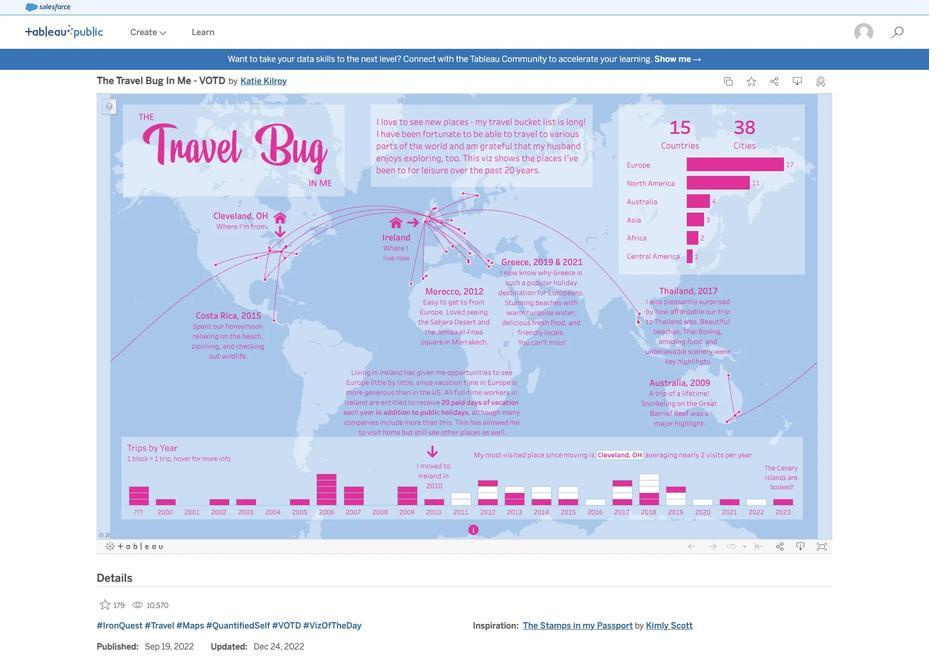 Task type: describe. For each thing, give the bounding box(es) containing it.
me
[[177, 75, 191, 87]]

connect
[[404, 54, 436, 64]]

passport
[[598, 621, 633, 631]]

data
[[297, 54, 314, 64]]

#ironquest #travel #maps #quantifiedself #votd #vizoftheday
[[97, 621, 362, 631]]

: for published
[[136, 642, 139, 652]]

me
[[679, 54, 691, 64]]

make a copy image
[[724, 77, 734, 86]]

learn link
[[179, 16, 227, 49]]

skills
[[316, 54, 335, 64]]

sep 19, 2022
[[145, 642, 194, 652]]

katie
[[241, 76, 262, 86]]

create button
[[118, 16, 179, 49]]

take
[[260, 54, 276, 64]]

details
[[97, 573, 133, 585]]

179
[[114, 602, 125, 611]]

10,570 views element
[[128, 598, 173, 615]]

salesforce logo image
[[25, 3, 70, 12]]

#travel
[[145, 621, 174, 631]]

my
[[583, 621, 595, 631]]

travel
[[116, 75, 143, 87]]

katie kilroy link
[[241, 75, 287, 88]]

#vizoftheday link
[[303, 621, 362, 631]]

by for passport
[[635, 621, 644, 631]]

: for updated
[[245, 642, 248, 652]]

#maps
[[176, 621, 204, 631]]

want
[[228, 54, 248, 64]]

#travel link
[[145, 621, 174, 631]]

the travel bug in me - votd by katie kilroy
[[97, 75, 287, 87]]

with
[[438, 54, 454, 64]]

sep
[[145, 642, 160, 652]]

10,570
[[147, 602, 169, 611]]

stamps
[[541, 621, 572, 631]]

show me link
[[655, 54, 691, 64]]

kimly
[[646, 621, 669, 631]]

nominate for viz of the day image
[[817, 76, 826, 87]]

1 your from the left
[[278, 54, 295, 64]]

learning.
[[620, 54, 653, 64]]

level?
[[380, 54, 402, 64]]

learn
[[192, 27, 215, 37]]

terry.turtle image
[[854, 22, 875, 43]]

→
[[693, 54, 702, 64]]

#quantifiedself
[[206, 621, 270, 631]]

19,
[[162, 642, 172, 652]]



Task type: locate. For each thing, give the bounding box(es) containing it.
published
[[97, 642, 136, 652]]

votd
[[199, 75, 226, 87]]

Add Favorite button
[[97, 597, 128, 614]]

24,
[[271, 642, 282, 652]]

inspiration
[[473, 621, 517, 631]]

2 to from the left
[[337, 54, 345, 64]]

1 horizontal spatial to
[[337, 54, 345, 64]]

accelerate
[[559, 54, 599, 64]]

favorite button image
[[747, 77, 757, 86]]

by for votd
[[229, 76, 238, 86]]

1 2022 from the left
[[174, 642, 194, 652]]

#vizoftheday
[[303, 621, 362, 631]]

the stamps in my passport link
[[523, 621, 633, 631]]

2022
[[174, 642, 194, 652], [284, 642, 304, 652]]

the left stamps
[[523, 621, 538, 631]]

0 horizontal spatial 2022
[[174, 642, 194, 652]]

1 vertical spatial the
[[523, 621, 538, 631]]

the
[[97, 75, 114, 87], [523, 621, 538, 631]]

by inside the travel bug in me - votd by katie kilroy
[[229, 76, 238, 86]]

0 vertical spatial by
[[229, 76, 238, 86]]

inspiration : the stamps in my passport by kimly scott
[[473, 621, 693, 631]]

2022 for sep 19, 2022
[[174, 642, 194, 652]]

your
[[278, 54, 295, 64], [601, 54, 618, 64]]

by left katie
[[229, 76, 238, 86]]

bug
[[145, 75, 164, 87]]

#ironquest
[[97, 621, 143, 631]]

your right "take"
[[278, 54, 295, 64]]

0 horizontal spatial the
[[97, 75, 114, 87]]

#ironquest link
[[97, 621, 143, 631]]

the right with
[[456, 54, 469, 64]]

to
[[250, 54, 258, 64], [337, 54, 345, 64], [549, 54, 557, 64]]

the left travel
[[97, 75, 114, 87]]

kilroy
[[264, 76, 287, 86]]

: left stamps
[[517, 621, 519, 631]]

tableau
[[470, 54, 500, 64]]

want to take your data skills to the next level? connect with the tableau community to accelerate your learning. show me →
[[228, 54, 702, 64]]

2 horizontal spatial to
[[549, 54, 557, 64]]

your left learning.
[[601, 54, 618, 64]]

scott
[[671, 621, 693, 631]]

go to search image
[[879, 26, 917, 39]]

3 to from the left
[[549, 54, 557, 64]]

logo image
[[25, 25, 103, 38]]

1 vertical spatial by
[[635, 621, 644, 631]]

1 horizontal spatial 2022
[[284, 642, 304, 652]]

to left "take"
[[250, 54, 258, 64]]

#quantifiedself link
[[206, 621, 270, 631]]

by left 'kimly'
[[635, 621, 644, 631]]

in
[[574, 621, 581, 631]]

in
[[166, 75, 175, 87]]

the
[[347, 54, 359, 64], [456, 54, 469, 64]]

1 horizontal spatial the
[[456, 54, 469, 64]]

community
[[502, 54, 547, 64]]

1 horizontal spatial the
[[523, 621, 538, 631]]

2022 for dec 24, 2022
[[284, 642, 304, 652]]

0 horizontal spatial your
[[278, 54, 295, 64]]

create
[[130, 27, 157, 37]]

1 to from the left
[[250, 54, 258, 64]]

: for inspiration
[[517, 621, 519, 631]]

2 your from the left
[[601, 54, 618, 64]]

2 2022 from the left
[[284, 642, 304, 652]]

1 horizontal spatial :
[[245, 642, 248, 652]]

2 horizontal spatial :
[[517, 621, 519, 631]]

0 horizontal spatial the
[[347, 54, 359, 64]]

2 the from the left
[[456, 54, 469, 64]]

: left sep
[[136, 642, 139, 652]]

0 horizontal spatial by
[[229, 76, 238, 86]]

published :
[[97, 642, 139, 652]]

2022 right 19,
[[174, 642, 194, 652]]

#maps link
[[176, 621, 204, 631]]

1 the from the left
[[347, 54, 359, 64]]

1 horizontal spatial your
[[601, 54, 618, 64]]

show
[[655, 54, 677, 64]]

: left dec
[[245, 642, 248, 652]]

the left next
[[347, 54, 359, 64]]

0 horizontal spatial to
[[250, 54, 258, 64]]

dec
[[254, 642, 269, 652]]

1 horizontal spatial by
[[635, 621, 644, 631]]

dec 24, 2022
[[254, 642, 304, 652]]

#votd
[[272, 621, 301, 631]]

updated :
[[211, 642, 248, 652]]

list item
[[523, 620, 693, 633]]

to left accelerate
[[549, 54, 557, 64]]

#votd link
[[272, 621, 301, 631]]

updated
[[211, 642, 245, 652]]

list item containing the stamps in my passport
[[523, 620, 693, 633]]

:
[[517, 621, 519, 631], [136, 642, 139, 652], [245, 642, 248, 652]]

next
[[361, 54, 378, 64]]

to right skills
[[337, 54, 345, 64]]

kimly scott link
[[646, 621, 693, 631]]

2022 right 24,
[[284, 642, 304, 652]]

by
[[229, 76, 238, 86], [635, 621, 644, 631]]

-
[[194, 75, 197, 87]]

0 vertical spatial the
[[97, 75, 114, 87]]

0 horizontal spatial :
[[136, 642, 139, 652]]



Task type: vqa. For each thing, say whether or not it's contained in the screenshot.
#VizOfTheDay
yes



